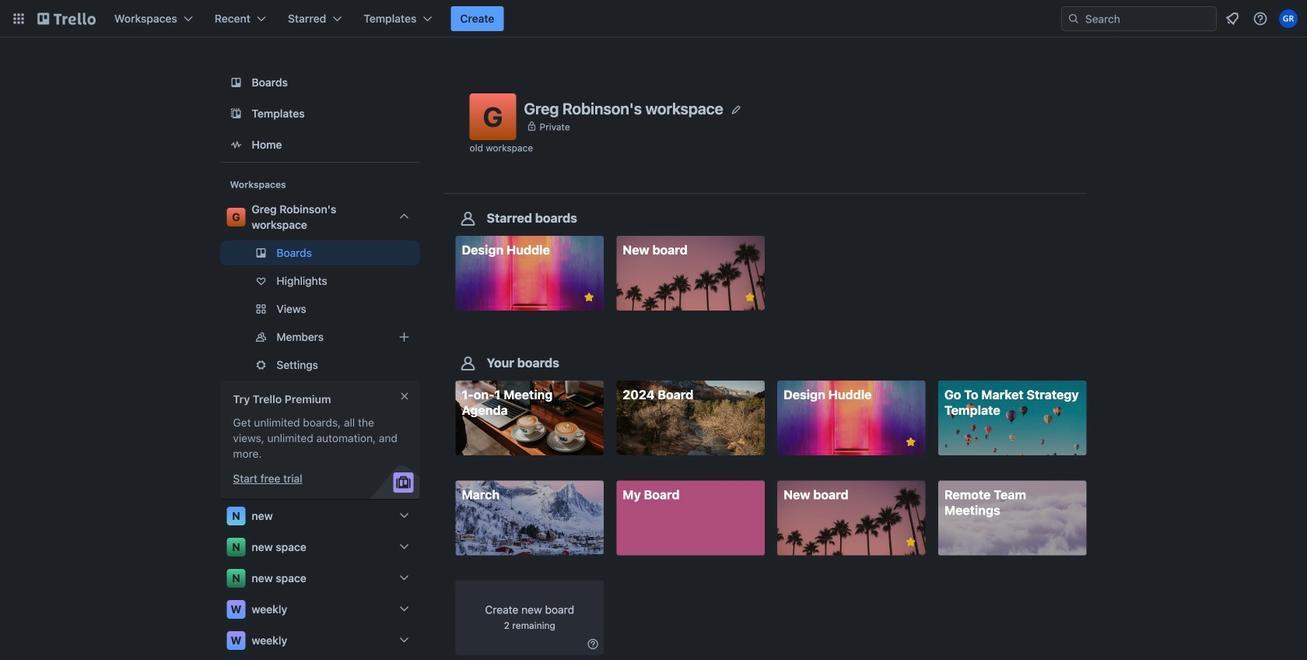 Task type: vqa. For each thing, say whether or not it's contained in the screenshot.
1st "Click To Unstar This Board. It Will Be Removed From Your Starred List." image from the top of the page
no



Task type: locate. For each thing, give the bounding box(es) containing it.
back to home image
[[37, 6, 96, 31]]

home image
[[227, 135, 246, 154]]

template board image
[[227, 104, 246, 123]]

click to unstar this board. it will be removed from your starred list. image
[[582, 290, 596, 304]]

2 vertical spatial click to unstar this board. it will be removed from your starred list. image
[[904, 535, 918, 549]]

add image
[[395, 328, 414, 346]]

0 notifications image
[[1224, 9, 1242, 28]]

click to unstar this board. it will be removed from your starred list. image
[[743, 290, 757, 304], [904, 435, 918, 449], [904, 535, 918, 549]]

0 vertical spatial click to unstar this board. it will be removed from your starred list. image
[[743, 290, 757, 304]]



Task type: describe. For each thing, give the bounding box(es) containing it.
sm image
[[585, 636, 601, 652]]

open information menu image
[[1253, 11, 1269, 26]]

Search field
[[1080, 8, 1217, 30]]

1 vertical spatial click to unstar this board. it will be removed from your starred list. image
[[904, 435, 918, 449]]

board image
[[227, 73, 246, 92]]

primary element
[[0, 0, 1308, 37]]

search image
[[1068, 12, 1080, 25]]

greg robinson (gregrobinson96) image
[[1280, 9, 1298, 28]]



